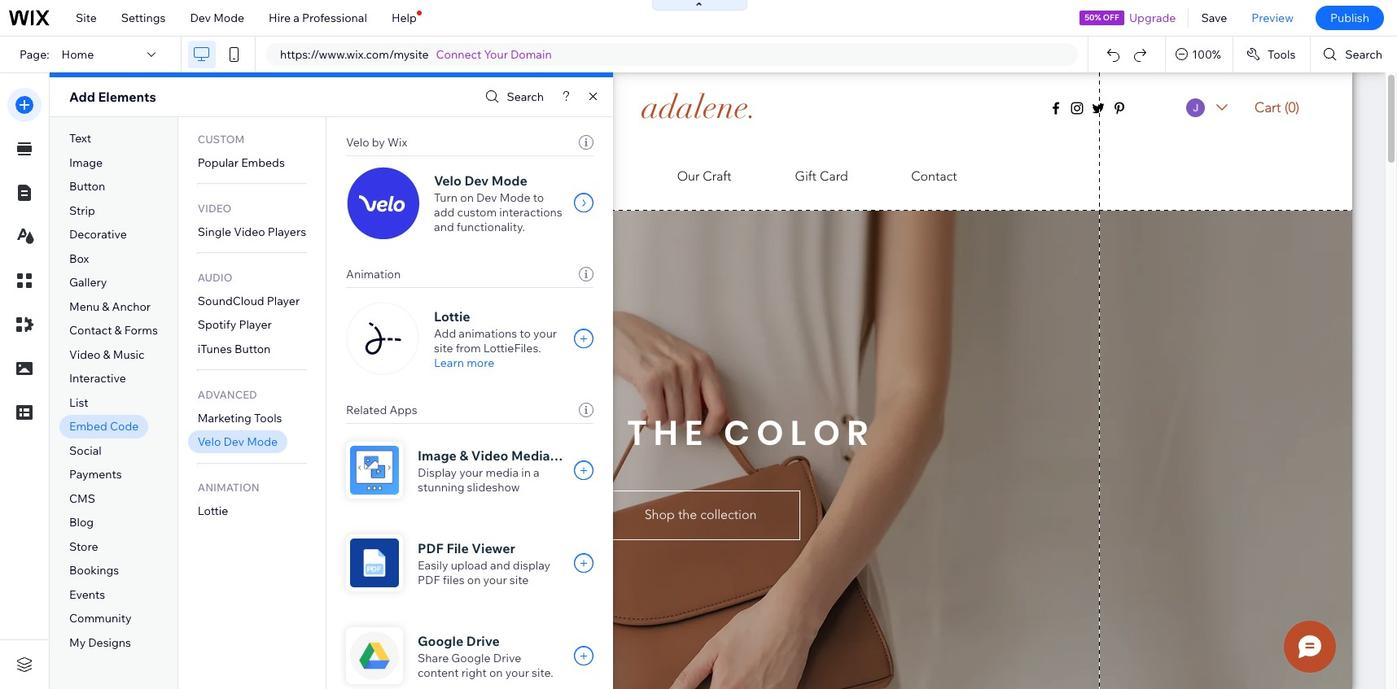 Task type: describe. For each thing, give the bounding box(es) containing it.
player for soundcloud player
[[267, 294, 300, 309]]

a inside image & video media slider display your media in a stunning slideshow
[[534, 466, 540, 481]]

home
[[62, 47, 94, 62]]

preview
[[1252, 11, 1294, 25]]

https://www.wix.com/mysite connect your domain
[[280, 47, 552, 62]]

related apps
[[346, 403, 418, 418]]

lottiefiles.
[[484, 341, 541, 356]]

help
[[392, 11, 417, 25]]

https://www.wix.com/mysite
[[280, 47, 429, 62]]

anchor
[[112, 300, 151, 314]]

0 vertical spatial add
[[69, 89, 95, 105]]

easily
[[418, 559, 448, 573]]

strip
[[69, 203, 95, 218]]

popular embeds
[[198, 155, 285, 170]]

custom
[[457, 205, 497, 220]]

on inside pdf file viewer easily upload and display pdf files on your site
[[467, 573, 481, 588]]

music
[[113, 348, 145, 362]]

preview button
[[1240, 0, 1307, 36]]

popular
[[198, 155, 239, 170]]

wix
[[388, 135, 407, 150]]

by
[[372, 135, 385, 150]]

gallery
[[69, 276, 107, 290]]

velo for velo by wix
[[346, 135, 370, 150]]

display
[[513, 559, 551, 573]]

viewer
[[472, 541, 516, 557]]

slider
[[553, 448, 590, 464]]

stunning
[[418, 481, 465, 495]]

hire a professional
[[269, 11, 367, 25]]

mode up functionality.
[[500, 191, 531, 205]]

on inside velo dev mode turn on dev mode to add custom interactions and functionality.
[[460, 191, 474, 205]]

1 pdf from the top
[[418, 541, 444, 557]]

video up single at the left top
[[198, 202, 232, 215]]

pdf file viewer easily upload and display pdf files on your site
[[418, 541, 551, 588]]

mode up interactions
[[492, 173, 528, 189]]

lottie for lottie
[[198, 505, 228, 519]]

decorative
[[69, 227, 127, 242]]

player for spotify player
[[239, 318, 272, 333]]

1 vertical spatial google
[[452, 652, 491, 666]]

forms
[[124, 324, 158, 338]]

& for contact
[[115, 324, 122, 338]]

marketing tools
[[198, 411, 282, 426]]

1 vertical spatial search
[[507, 90, 544, 104]]

box
[[69, 252, 89, 266]]

tools button
[[1234, 37, 1311, 73]]

add
[[434, 205, 455, 220]]

payments
[[69, 468, 122, 483]]

menu
[[69, 300, 100, 314]]

embed
[[69, 420, 107, 434]]

learn more button
[[434, 356, 495, 371]]

blog
[[69, 516, 94, 531]]

advanced
[[198, 388, 257, 402]]

audio
[[198, 271, 233, 284]]

off
[[1104, 12, 1120, 23]]

upload
[[451, 559, 488, 573]]

list
[[69, 396, 89, 410]]

site.
[[532, 666, 554, 681]]

your inside image & video media slider display your media in a stunning slideshow
[[460, 466, 483, 481]]

velo for velo dev mode
[[198, 435, 221, 450]]

learn
[[434, 356, 464, 371]]

spotify
[[198, 318, 236, 333]]

1 vertical spatial search button
[[482, 85, 544, 109]]

elements
[[98, 89, 156, 105]]

designs
[[88, 636, 131, 651]]

dev down marketing tools
[[224, 435, 244, 450]]

image for image & video media slider display your media in a stunning slideshow
[[418, 448, 457, 464]]

players
[[268, 225, 306, 239]]

add inside lottie add animations to your site from lottiefiles. learn more
[[434, 327, 456, 341]]

0 vertical spatial search button
[[1312, 37, 1398, 73]]

slideshow
[[467, 481, 520, 495]]

single
[[198, 225, 231, 239]]

embeds
[[241, 155, 285, 170]]

0 vertical spatial drive
[[467, 634, 500, 650]]

connect
[[436, 47, 482, 62]]

content
[[418, 666, 459, 681]]

dev up functionality.
[[477, 191, 497, 205]]

hire
[[269, 11, 291, 25]]

50%
[[1085, 12, 1102, 23]]

events
[[69, 588, 105, 603]]

from
[[456, 341, 481, 356]]

velo dev mode turn on dev mode to add custom interactions and functionality.
[[434, 173, 563, 235]]

mode left hire
[[214, 11, 244, 25]]

your inside lottie add animations to your site from lottiefiles. learn more
[[534, 327, 557, 341]]

dev up custom at the top left of the page
[[465, 173, 489, 189]]

professional
[[302, 11, 367, 25]]

dev mode
[[190, 11, 244, 25]]

soundcloud player
[[198, 294, 300, 309]]

google drive share google drive content right on your site.
[[418, 634, 554, 681]]

0 vertical spatial animation
[[346, 267, 401, 282]]

velo dev mode
[[198, 435, 278, 450]]

share
[[418, 652, 449, 666]]

my designs
[[69, 636, 131, 651]]

media
[[512, 448, 550, 464]]

site inside pdf file viewer easily upload and display pdf files on your site
[[510, 573, 529, 588]]

display
[[418, 466, 457, 481]]

2 pdf from the top
[[418, 573, 440, 588]]

0 vertical spatial google
[[418, 634, 464, 650]]

in
[[522, 466, 531, 481]]

lottie add animations to your site from lottiefiles. learn more
[[434, 309, 557, 371]]



Task type: locate. For each thing, give the bounding box(es) containing it.
domain
[[511, 47, 552, 62]]

a right hire
[[293, 11, 300, 25]]

image down text
[[69, 155, 103, 170]]

your down viewer
[[484, 573, 507, 588]]

1 vertical spatial animation
[[198, 482, 260, 495]]

itunes button
[[198, 342, 271, 357]]

velo down marketing
[[198, 435, 221, 450]]

itunes
[[198, 342, 232, 357]]

0 horizontal spatial and
[[434, 220, 454, 235]]

and down turn
[[434, 220, 454, 235]]

0 horizontal spatial to
[[520, 327, 531, 341]]

marketing
[[198, 411, 252, 426]]

bookings
[[69, 564, 119, 579]]

0 vertical spatial a
[[293, 11, 300, 25]]

functionality.
[[457, 220, 525, 235]]

to inside velo dev mode turn on dev mode to add custom interactions and functionality.
[[533, 191, 544, 205]]

2 vertical spatial velo
[[198, 435, 221, 450]]

and inside pdf file viewer easily upload and display pdf files on your site
[[490, 559, 511, 573]]

social
[[69, 444, 102, 459]]

and down viewer
[[490, 559, 511, 573]]

0 vertical spatial lottie
[[434, 309, 471, 325]]

1 horizontal spatial to
[[533, 191, 544, 205]]

your left the media
[[460, 466, 483, 481]]

animation
[[346, 267, 401, 282], [198, 482, 260, 495]]

1 vertical spatial lottie
[[198, 505, 228, 519]]

velo up turn
[[434, 173, 462, 189]]

text
[[69, 131, 91, 146]]

on right files
[[467, 573, 481, 588]]

upgrade
[[1130, 11, 1177, 25]]

& up stunning
[[460, 448, 469, 464]]

100% button
[[1167, 37, 1233, 73]]

video inside image & video media slider display your media in a stunning slideshow
[[472, 448, 509, 464]]

& for image
[[460, 448, 469, 464]]

on right right in the bottom left of the page
[[490, 666, 503, 681]]

1 vertical spatial site
[[510, 573, 529, 588]]

1 horizontal spatial search
[[1346, 47, 1383, 62]]

community
[[69, 612, 132, 627]]

100%
[[1193, 47, 1222, 62]]

store
[[69, 540, 98, 555]]

search button down publish button
[[1312, 37, 1398, 73]]

1 horizontal spatial search button
[[1312, 37, 1398, 73]]

0 vertical spatial velo
[[346, 135, 370, 150]]

velo inside velo dev mode turn on dev mode to add custom interactions and functionality.
[[434, 173, 462, 189]]

video up the media
[[472, 448, 509, 464]]

lottie for lottie add animations to your site from lottiefiles. learn more
[[434, 309, 471, 325]]

search
[[1346, 47, 1383, 62], [507, 90, 544, 104]]

dev right the settings
[[190, 11, 211, 25]]

button up strip
[[69, 179, 105, 194]]

0 horizontal spatial image
[[69, 155, 103, 170]]

right
[[462, 666, 487, 681]]

pdf up easily
[[418, 541, 444, 557]]

search button down your at the left
[[482, 85, 544, 109]]

&
[[102, 300, 110, 314], [115, 324, 122, 338], [103, 348, 111, 362], [460, 448, 469, 464]]

add
[[69, 89, 95, 105], [434, 327, 456, 341]]

velo by wix
[[346, 135, 407, 150]]

image inside image & video media slider display your media in a stunning slideshow
[[418, 448, 457, 464]]

50% off
[[1085, 12, 1120, 23]]

file
[[447, 541, 469, 557]]

0 horizontal spatial a
[[293, 11, 300, 25]]

0 horizontal spatial tools
[[254, 411, 282, 426]]

settings
[[121, 11, 166, 25]]

to
[[533, 191, 544, 205], [520, 327, 531, 341]]

1 vertical spatial velo
[[434, 173, 462, 189]]

video right single at the left top
[[234, 225, 265, 239]]

contact & forms
[[69, 324, 158, 338]]

image
[[69, 155, 103, 170], [418, 448, 457, 464]]

a right in
[[534, 466, 540, 481]]

site inside lottie add animations to your site from lottiefiles. learn more
[[434, 341, 453, 356]]

1 horizontal spatial add
[[434, 327, 456, 341]]

contact
[[69, 324, 112, 338]]

dev
[[190, 11, 211, 25], [465, 173, 489, 189], [477, 191, 497, 205], [224, 435, 244, 450]]

your right animations
[[534, 327, 557, 341]]

save button
[[1190, 0, 1240, 36]]

0 horizontal spatial button
[[69, 179, 105, 194]]

0 vertical spatial image
[[69, 155, 103, 170]]

interactive
[[69, 372, 126, 386]]

0 vertical spatial pdf
[[418, 541, 444, 557]]

to right custom at the top left of the page
[[533, 191, 544, 205]]

& left music
[[103, 348, 111, 362]]

0 horizontal spatial search button
[[482, 85, 544, 109]]

related
[[346, 403, 387, 418]]

your inside the 'google drive share google drive content right on your site.'
[[506, 666, 529, 681]]

add elements
[[69, 89, 156, 105]]

tools
[[1268, 47, 1296, 62], [254, 411, 282, 426]]

pdf
[[418, 541, 444, 557], [418, 573, 440, 588]]

player
[[267, 294, 300, 309], [239, 318, 272, 333]]

1 horizontal spatial animation
[[346, 267, 401, 282]]

on
[[460, 191, 474, 205], [467, 573, 481, 588], [490, 666, 503, 681]]

spotify player
[[198, 318, 272, 333]]

button down spotify player
[[235, 342, 271, 357]]

1 vertical spatial on
[[467, 573, 481, 588]]

video down the contact
[[69, 348, 101, 362]]

code
[[110, 420, 139, 434]]

1 vertical spatial and
[[490, 559, 511, 573]]

1 horizontal spatial velo
[[346, 135, 370, 150]]

0 vertical spatial button
[[69, 179, 105, 194]]

your inside pdf file viewer easily upload and display pdf files on your site
[[484, 573, 507, 588]]

player right soundcloud
[[267, 294, 300, 309]]

lottie up from
[[434, 309, 471, 325]]

cms
[[69, 492, 95, 507]]

0 horizontal spatial lottie
[[198, 505, 228, 519]]

video
[[198, 202, 232, 215], [234, 225, 265, 239], [69, 348, 101, 362], [472, 448, 509, 464]]

1 vertical spatial player
[[239, 318, 272, 333]]

1 vertical spatial to
[[520, 327, 531, 341]]

embed code
[[69, 420, 139, 434]]

single video players
[[198, 225, 306, 239]]

1 vertical spatial add
[[434, 327, 456, 341]]

1 horizontal spatial site
[[510, 573, 529, 588]]

save
[[1202, 11, 1228, 25]]

1 horizontal spatial and
[[490, 559, 511, 573]]

search down publish button
[[1346, 47, 1383, 62]]

0 vertical spatial to
[[533, 191, 544, 205]]

and
[[434, 220, 454, 235], [490, 559, 511, 573]]

site
[[434, 341, 453, 356], [510, 573, 529, 588]]

1 vertical spatial pdf
[[418, 573, 440, 588]]

1 horizontal spatial tools
[[1268, 47, 1296, 62]]

0 vertical spatial on
[[460, 191, 474, 205]]

2 horizontal spatial velo
[[434, 173, 462, 189]]

site
[[76, 11, 97, 25]]

1 horizontal spatial a
[[534, 466, 540, 481]]

1 vertical spatial a
[[534, 466, 540, 481]]

google right share
[[452, 652, 491, 666]]

a
[[293, 11, 300, 25], [534, 466, 540, 481]]

drive right right in the bottom left of the page
[[493, 652, 522, 666]]

0 horizontal spatial search
[[507, 90, 544, 104]]

& right menu in the top left of the page
[[102, 300, 110, 314]]

google up share
[[418, 634, 464, 650]]

velo left by
[[346, 135, 370, 150]]

lottie inside lottie add animations to your site from lottiefiles. learn more
[[434, 309, 471, 325]]

turn
[[434, 191, 458, 205]]

mode down marketing tools
[[247, 435, 278, 450]]

files
[[443, 573, 465, 588]]

to inside lottie add animations to your site from lottiefiles. learn more
[[520, 327, 531, 341]]

on right turn
[[460, 191, 474, 205]]

0 horizontal spatial animation
[[198, 482, 260, 495]]

2 vertical spatial on
[[490, 666, 503, 681]]

0 horizontal spatial velo
[[198, 435, 221, 450]]

1 vertical spatial drive
[[493, 652, 522, 666]]

my
[[69, 636, 86, 651]]

& inside image & video media slider display your media in a stunning slideshow
[[460, 448, 469, 464]]

& for video
[[103, 348, 111, 362]]

pdf left files
[[418, 573, 440, 588]]

0 vertical spatial site
[[434, 341, 453, 356]]

your left the site.
[[506, 666, 529, 681]]

1 horizontal spatial button
[[235, 342, 271, 357]]

lottie down velo dev mode
[[198, 505, 228, 519]]

1 vertical spatial image
[[418, 448, 457, 464]]

& for menu
[[102, 300, 110, 314]]

tools up velo dev mode
[[254, 411, 282, 426]]

media
[[486, 466, 519, 481]]

and inside velo dev mode turn on dev mode to add custom interactions and functionality.
[[434, 220, 454, 235]]

& left forms
[[115, 324, 122, 338]]

velo for velo dev mode turn on dev mode to add custom interactions and functionality.
[[434, 173, 462, 189]]

1 horizontal spatial image
[[418, 448, 457, 464]]

image & video media slider display your media in a stunning slideshow
[[418, 448, 590, 495]]

publish
[[1331, 11, 1370, 25]]

image up display
[[418, 448, 457, 464]]

custom
[[198, 133, 245, 146]]

0 vertical spatial and
[[434, 220, 454, 235]]

image for image
[[69, 155, 103, 170]]

add up learn
[[434, 327, 456, 341]]

apps
[[390, 403, 418, 418]]

0 vertical spatial search
[[1346, 47, 1383, 62]]

0 horizontal spatial site
[[434, 341, 453, 356]]

site down viewer
[[510, 573, 529, 588]]

0 horizontal spatial add
[[69, 89, 95, 105]]

add up text
[[69, 89, 95, 105]]

1 vertical spatial tools
[[254, 411, 282, 426]]

drive up right in the bottom left of the page
[[467, 634, 500, 650]]

interactions
[[500, 205, 563, 220]]

publish button
[[1316, 6, 1385, 30]]

tools inside 'button'
[[1268, 47, 1296, 62]]

site left from
[[434, 341, 453, 356]]

to right animations
[[520, 327, 531, 341]]

player down soundcloud player at the top left
[[239, 318, 272, 333]]

1 horizontal spatial lottie
[[434, 309, 471, 325]]

menu & anchor
[[69, 300, 151, 314]]

tools down preview
[[1268, 47, 1296, 62]]

button
[[69, 179, 105, 194], [235, 342, 271, 357]]

0 vertical spatial tools
[[1268, 47, 1296, 62]]

0 vertical spatial player
[[267, 294, 300, 309]]

1 vertical spatial button
[[235, 342, 271, 357]]

soundcloud
[[198, 294, 264, 309]]

video & music
[[69, 348, 145, 362]]

velo
[[346, 135, 370, 150], [434, 173, 462, 189], [198, 435, 221, 450]]

search down domain
[[507, 90, 544, 104]]

on inside the 'google drive share google drive content right on your site.'
[[490, 666, 503, 681]]



Task type: vqa. For each thing, say whether or not it's contained in the screenshot.
stunning
yes



